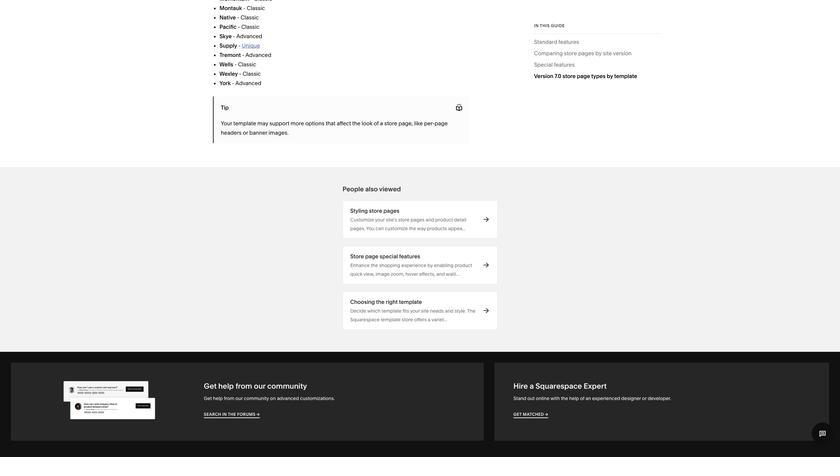 Task type: locate. For each thing, give the bounding box(es) containing it.
zoom,
[[391, 271, 404, 277]]

montauk
[[219, 5, 242, 11]]

our up forums at the left
[[235, 396, 243, 402]]

0 horizontal spatial your
[[375, 217, 385, 223]]

variet...
[[432, 317, 447, 323]]

1 horizontal spatial of
[[580, 396, 584, 402]]

- down unique link at the left of page
[[242, 52, 244, 58]]

0 horizontal spatial page
[[365, 253, 378, 260]]

product
[[435, 217, 453, 223], [455, 263, 472, 269]]

1 horizontal spatial a
[[428, 317, 430, 323]]

- right wexley in the left top of the page
[[239, 70, 241, 77]]

in
[[222, 412, 227, 417]]

2 vertical spatial page
[[365, 253, 378, 260]]

effects,
[[419, 271, 435, 277]]

0 vertical spatial by
[[595, 50, 602, 57]]

by up the effects,
[[427, 263, 433, 269]]

store inside your template may support more options that affect the look of a store page, like per-page headers or banner images.
[[384, 120, 397, 127]]

unique link
[[242, 42, 260, 49]]

and down enabling
[[436, 271, 445, 277]]

1 horizontal spatial page
[[435, 120, 448, 127]]

a inside 'choosing the right template decide which template fits your site needs and style. the squarespace template store offers a variet...'
[[428, 317, 430, 323]]

→ right matched
[[545, 412, 548, 417]]

of inside your template may support more options that affect the look of a store page, like per-page headers or banner images.
[[374, 120, 379, 127]]

0 horizontal spatial product
[[435, 217, 453, 223]]

0 vertical spatial pages
[[578, 50, 594, 57]]

our up get help from our community on advanced customizations.
[[254, 382, 266, 391]]

2 horizontal spatial and
[[445, 308, 453, 314]]

or
[[243, 129, 248, 136], [642, 396, 647, 402]]

more
[[291, 120, 304, 127]]

a right the offers
[[428, 317, 430, 323]]

by
[[595, 50, 602, 57], [607, 73, 613, 79], [427, 263, 433, 269]]

advanced down unique link at the left of page
[[245, 52, 271, 58]]

way
[[417, 226, 426, 232]]

→ right forums at the left
[[256, 412, 260, 417]]

help up in
[[218, 382, 234, 391]]

pages up way
[[411, 217, 425, 223]]

the left look
[[352, 120, 360, 127]]

stand out online with the help of an experienced designer or developer.
[[513, 396, 671, 402]]

1 horizontal spatial your
[[410, 308, 420, 314]]

also
[[365, 185, 378, 193]]

support
[[269, 120, 289, 127]]

0 horizontal spatial and
[[426, 217, 434, 223]]

0 vertical spatial and
[[426, 217, 434, 223]]

pages for your
[[383, 208, 399, 214]]

and up products
[[426, 217, 434, 223]]

our for get help from our community
[[254, 382, 266, 391]]

1 horizontal spatial product
[[455, 263, 472, 269]]

1 vertical spatial your
[[410, 308, 420, 314]]

our
[[254, 382, 266, 391], [235, 396, 243, 402]]

footer image image
[[59, 375, 160, 429]]

which
[[367, 308, 380, 314]]

store up customize
[[369, 208, 382, 214]]

and left style.
[[445, 308, 453, 314]]

0 vertical spatial site
[[603, 50, 612, 57]]

-
[[243, 5, 245, 11], [237, 14, 239, 21], [238, 23, 240, 30], [233, 33, 235, 40], [238, 42, 241, 49], [242, 52, 244, 58], [235, 61, 237, 68], [239, 70, 241, 77], [232, 80, 234, 87]]

version
[[534, 73, 553, 79]]

1 vertical spatial squarespace
[[536, 382, 582, 391]]

features inside "link"
[[558, 39, 579, 45]]

online
[[536, 396, 549, 402]]

0 vertical spatial page
[[577, 73, 590, 79]]

0 horizontal spatial pages
[[383, 208, 399, 214]]

features inside store page special features enhance the shopping experience by enabling product quick view, image zoom, hover effects, and waitl...
[[399, 253, 420, 260]]

supply
[[219, 42, 237, 49]]

help up search
[[213, 396, 223, 402]]

advanced down wexley in the left top of the page
[[235, 80, 261, 87]]

template inside your template may support more options that affect the look of a store page, like per-page headers or banner images.
[[233, 120, 256, 127]]

2 horizontal spatial pages
[[578, 50, 594, 57]]

0 vertical spatial community
[[267, 382, 307, 391]]

people
[[343, 185, 364, 193]]

a right look
[[380, 120, 383, 127]]

features up experience
[[399, 253, 420, 260]]

in this guide
[[534, 23, 565, 28]]

1 horizontal spatial from
[[236, 382, 252, 391]]

the up view,
[[371, 263, 378, 269]]

0 horizontal spatial by
[[427, 263, 433, 269]]

from
[[236, 382, 252, 391], [224, 396, 234, 402]]

2 vertical spatial pages
[[411, 217, 425, 223]]

0 horizontal spatial from
[[224, 396, 234, 402]]

store up "customize"
[[398, 217, 409, 223]]

1 vertical spatial a
[[428, 317, 430, 323]]

styling store pages customize your site's store pages and product detail pages. you can customize the way products appea...
[[350, 208, 466, 232]]

2 vertical spatial and
[[445, 308, 453, 314]]

page left types
[[577, 73, 590, 79]]

hire a squarespace expert
[[513, 382, 607, 391]]

0 horizontal spatial a
[[380, 120, 383, 127]]

features up comparing store pages by site version
[[558, 39, 579, 45]]

tremont
[[219, 52, 241, 58]]

search in the forums →
[[204, 412, 260, 417]]

0 horizontal spatial of
[[374, 120, 379, 127]]

the up which
[[376, 299, 384, 305]]

can
[[376, 226, 384, 232]]

store left "page,"
[[384, 120, 397, 127]]

product inside styling store pages customize your site's store pages and product detail pages. you can customize the way products appea...
[[435, 217, 453, 223]]

0 vertical spatial our
[[254, 382, 266, 391]]

and inside 'choosing the right template decide which template fits your site needs and style. the squarespace template store offers a variet...'
[[445, 308, 453, 314]]

product up "waitl..."
[[455, 263, 472, 269]]

0 vertical spatial your
[[375, 217, 385, 223]]

2 horizontal spatial by
[[607, 73, 613, 79]]

1 vertical spatial features
[[554, 61, 575, 68]]

advanced up unique link at the left of page
[[236, 33, 262, 40]]

standard features
[[534, 39, 579, 45]]

decide
[[350, 308, 366, 314]]

comparing store pages by site version
[[534, 50, 632, 57]]

1 horizontal spatial →
[[545, 412, 548, 417]]

get for get help from our community on advanced customizations.
[[204, 396, 212, 402]]

community for get help from our community on advanced customizations.
[[244, 396, 269, 402]]

community
[[267, 382, 307, 391], [244, 396, 269, 402]]

1 vertical spatial of
[[580, 396, 584, 402]]

by up types
[[595, 50, 602, 57]]

0 vertical spatial features
[[558, 39, 579, 45]]

choosing the right template decide which template fits your site needs and style. the squarespace template store offers a variet...
[[350, 299, 475, 323]]

0 vertical spatial get
[[204, 382, 217, 391]]

0 vertical spatial or
[[243, 129, 248, 136]]

your
[[375, 217, 385, 223], [410, 308, 420, 314]]

1 horizontal spatial or
[[642, 396, 647, 402]]

from for get help from our community
[[236, 382, 252, 391]]

features up 7.0
[[554, 61, 575, 68]]

advanced
[[277, 396, 299, 402]]

page inside your template may support more options that affect the look of a store page, like per-page headers or banner images.
[[435, 120, 448, 127]]

- right supply
[[238, 42, 241, 49]]

the inside your template may support more options that affect the look of a store page, like per-page headers or banner images.
[[352, 120, 360, 127]]

1 vertical spatial from
[[224, 396, 234, 402]]

of left an
[[580, 396, 584, 402]]

pages up the site's
[[383, 208, 399, 214]]

site up the offers
[[421, 308, 429, 314]]

0 horizontal spatial our
[[235, 396, 243, 402]]

0 horizontal spatial or
[[243, 129, 248, 136]]

your up can
[[375, 217, 385, 223]]

people also viewed
[[343, 185, 401, 193]]

1 vertical spatial community
[[244, 396, 269, 402]]

the inside styling store pages customize your site's store pages and product detail pages. you can customize the way products appea...
[[409, 226, 416, 232]]

2 horizontal spatial a
[[530, 382, 534, 391]]

0 vertical spatial from
[[236, 382, 252, 391]]

help for get help from our community
[[218, 382, 234, 391]]

by inside store page special features enhance the shopping experience by enabling product quick view, image zoom, hover effects, and waitl...
[[427, 263, 433, 269]]

1 horizontal spatial and
[[436, 271, 445, 277]]

page right store
[[365, 253, 378, 260]]

page
[[577, 73, 590, 79], [435, 120, 448, 127], [365, 253, 378, 260]]

classic right wexley in the left top of the page
[[243, 70, 261, 77]]

2 vertical spatial features
[[399, 253, 420, 260]]

get for get help from our community
[[204, 382, 217, 391]]

1 get from the top
[[204, 382, 217, 391]]

on
[[270, 396, 276, 402]]

- right native
[[237, 14, 239, 21]]

1 horizontal spatial our
[[254, 382, 266, 391]]

of right look
[[374, 120, 379, 127]]

1 horizontal spatial by
[[595, 50, 602, 57]]

or right designer at the right of the page
[[642, 396, 647, 402]]

store inside 'choosing the right template decide which template fits your site needs and style. the squarespace template store offers a variet...'
[[402, 317, 413, 323]]

advanced
[[236, 33, 262, 40], [245, 52, 271, 58], [235, 80, 261, 87]]

1 vertical spatial pages
[[383, 208, 399, 214]]

store right 7.0
[[562, 73, 576, 79]]

0 vertical spatial of
[[374, 120, 379, 127]]

store
[[564, 50, 577, 57], [562, 73, 576, 79], [384, 120, 397, 127], [369, 208, 382, 214], [398, 217, 409, 223], [402, 317, 413, 323]]

0 vertical spatial squarespace
[[350, 317, 380, 323]]

a right hire
[[530, 382, 534, 391]]

store down standard features "link" on the right top
[[564, 50, 577, 57]]

classic up unique link at the left of page
[[241, 23, 259, 30]]

wexley
[[219, 70, 238, 77]]

pages up version 7.0 store page types by template
[[578, 50, 594, 57]]

1 vertical spatial or
[[642, 396, 647, 402]]

1 vertical spatial site
[[421, 308, 429, 314]]

1 vertical spatial page
[[435, 120, 448, 127]]

version
[[613, 50, 632, 57]]

store
[[350, 253, 364, 260]]

special
[[380, 253, 398, 260]]

0 horizontal spatial squarespace
[[350, 317, 380, 323]]

0 horizontal spatial site
[[421, 308, 429, 314]]

0 vertical spatial product
[[435, 217, 453, 223]]

features for standard features
[[558, 39, 579, 45]]

by right types
[[607, 73, 613, 79]]

the left way
[[409, 226, 416, 232]]

community down get help from our community
[[244, 396, 269, 402]]

special features
[[534, 61, 575, 68]]

get help from our community on advanced customizations.
[[204, 396, 335, 402]]

site's
[[386, 217, 397, 223]]

product up products
[[435, 217, 453, 223]]

squarespace down decide
[[350, 317, 380, 323]]

2 vertical spatial by
[[427, 263, 433, 269]]

like
[[414, 120, 423, 127]]

version 7.0 store page types by template
[[534, 73, 637, 79]]

customize
[[385, 226, 408, 232]]

1 vertical spatial advanced
[[245, 52, 271, 58]]

community up advanced
[[267, 382, 307, 391]]

2 vertical spatial a
[[530, 382, 534, 391]]

1 vertical spatial and
[[436, 271, 445, 277]]

1 vertical spatial our
[[235, 396, 243, 402]]

unique
[[242, 42, 260, 49]]

template
[[614, 73, 637, 79], [233, 120, 256, 127], [399, 299, 422, 305], [382, 308, 401, 314], [381, 317, 401, 323]]

1 horizontal spatial squarespace
[[536, 382, 582, 391]]

may
[[257, 120, 268, 127]]

wells
[[219, 61, 233, 68]]

squarespace up with
[[536, 382, 582, 391]]

features for special features
[[554, 61, 575, 68]]

→
[[256, 412, 260, 417], [545, 412, 548, 417]]

2 get from the top
[[204, 396, 212, 402]]

1 vertical spatial get
[[204, 396, 212, 402]]

search
[[204, 412, 221, 417]]

site inside 'choosing the right template decide which template fits your site needs and style. the squarespace template store offers a variet...'
[[421, 308, 429, 314]]

1 → from the left
[[256, 412, 260, 417]]

- right skye
[[233, 33, 235, 40]]

1 vertical spatial product
[[455, 263, 472, 269]]

from up search in the forums →
[[224, 396, 234, 402]]

squarespace
[[350, 317, 380, 323], [536, 382, 582, 391]]

comparing store pages by site version link
[[534, 49, 632, 60]]

the right in
[[228, 412, 236, 417]]

types
[[591, 73, 606, 79]]

or left banner
[[243, 129, 248, 136]]

page right like
[[435, 120, 448, 127]]

0 vertical spatial a
[[380, 120, 383, 127]]

your right fits at left
[[410, 308, 420, 314]]

your inside styling store pages customize your site's store pages and product detail pages. you can customize the way products appea...
[[375, 217, 385, 223]]

0 horizontal spatial →
[[256, 412, 260, 417]]

site left version at the right top of page
[[603, 50, 612, 57]]

store down fits at left
[[402, 317, 413, 323]]

- right york
[[232, 80, 234, 87]]

classic down the montauk
[[241, 14, 259, 21]]

from up get help from our community on advanced customizations.
[[236, 382, 252, 391]]



Task type: describe. For each thing, give the bounding box(es) containing it.
1 horizontal spatial pages
[[411, 217, 425, 223]]

your template may support more options that affect the look of a store page, like per-page headers or banner images.
[[221, 120, 448, 136]]

quick
[[350, 271, 362, 277]]

forums
[[237, 412, 255, 417]]

right
[[386, 299, 398, 305]]

comparing
[[534, 50, 563, 57]]

with
[[551, 396, 560, 402]]

special features link
[[534, 60, 575, 71]]

offers
[[414, 317, 427, 323]]

classic right the montauk
[[247, 5, 265, 11]]

montauk - classic native - classic pacific - classic skye - advanced supply - unique tremont - advanced wells - classic wexley - classic york - advanced
[[219, 5, 271, 87]]

community for get help from our community
[[267, 382, 307, 391]]

style.
[[455, 308, 466, 314]]

options
[[305, 120, 324, 127]]

customizations.
[[300, 396, 335, 402]]

product inside store page special features enhance the shopping experience by enabling product quick view, image zoom, hover effects, and waitl...
[[455, 263, 472, 269]]

pages.
[[350, 226, 365, 232]]

waitl...
[[446, 271, 459, 277]]

per-
[[424, 120, 435, 127]]

choosing
[[350, 299, 375, 305]]

2 vertical spatial advanced
[[235, 80, 261, 87]]

- right wells
[[235, 61, 237, 68]]

designer
[[621, 396, 641, 402]]

store page special features enhance the shopping experience by enabling product quick view, image zoom, hover effects, and waitl...
[[350, 253, 472, 277]]

the inside store page special features enhance the shopping experience by enabling product quick view, image zoom, hover effects, and waitl...
[[371, 263, 378, 269]]

expert
[[584, 382, 607, 391]]

page inside store page special features enhance the shopping experience by enabling product quick view, image zoom, hover effects, and waitl...
[[365, 253, 378, 260]]

standard
[[534, 39, 557, 45]]

in
[[534, 23, 539, 28]]

products
[[427, 226, 447, 232]]

matched
[[523, 412, 544, 417]]

your inside 'choosing the right template decide which template fits your site needs and style. the squarespace template store offers a variet...'
[[410, 308, 420, 314]]

view,
[[363, 271, 374, 277]]

a inside your template may support more options that affect the look of a store page, like per-page headers or banner images.
[[380, 120, 383, 127]]

from for get help from our community on advanced customizations.
[[224, 396, 234, 402]]

- right 'pacific'
[[238, 23, 240, 30]]

2 horizontal spatial page
[[577, 73, 590, 79]]

needs
[[430, 308, 444, 314]]

detail
[[454, 217, 466, 223]]

standard features link
[[534, 37, 579, 49]]

guide
[[551, 23, 565, 28]]

the inside 'choosing the right template decide which template fits your site needs and style. the squarespace template store offers a variet...'
[[376, 299, 384, 305]]

viewed
[[379, 185, 401, 193]]

7.0
[[555, 73, 561, 79]]

help left an
[[569, 396, 579, 402]]

get matched →
[[513, 412, 548, 417]]

0 vertical spatial advanced
[[236, 33, 262, 40]]

special
[[534, 61, 553, 68]]

page,
[[399, 120, 413, 127]]

banner
[[249, 129, 267, 136]]

image
[[376, 271, 390, 277]]

this
[[540, 23, 550, 28]]

enhance
[[350, 263, 370, 269]]

look
[[362, 120, 372, 127]]

your
[[221, 120, 232, 127]]

headers
[[221, 129, 242, 136]]

help for get help from our community on advanced customizations.
[[213, 396, 223, 402]]

and inside store page special features enhance the shopping experience by enabling product quick view, image zoom, hover effects, and waitl...
[[436, 271, 445, 277]]

images.
[[269, 129, 289, 136]]

affect
[[337, 120, 351, 127]]

2 → from the left
[[545, 412, 548, 417]]

pages for site
[[578, 50, 594, 57]]

1 horizontal spatial site
[[603, 50, 612, 57]]

tip
[[221, 104, 229, 111]]

experienced
[[592, 396, 620, 402]]

stand
[[513, 396, 526, 402]]

our for get help from our community on advanced customizations.
[[235, 396, 243, 402]]

get help from our community
[[204, 382, 307, 391]]

version 7.0 store page types by template link
[[534, 71, 637, 83]]

- right the montauk
[[243, 5, 245, 11]]

you
[[366, 226, 374, 232]]

hover
[[405, 271, 418, 277]]

styling
[[350, 208, 368, 214]]

native
[[219, 14, 236, 21]]

enabling
[[434, 263, 453, 269]]

skye
[[219, 33, 232, 40]]

shopping
[[379, 263, 400, 269]]

get
[[513, 412, 522, 417]]

appea...
[[448, 226, 465, 232]]

pacific
[[219, 23, 237, 30]]

classic down "unique"
[[238, 61, 256, 68]]

out
[[527, 396, 535, 402]]

hire
[[513, 382, 528, 391]]

squarespace inside 'choosing the right template decide which template fits your site needs and style. the squarespace template store offers a variet...'
[[350, 317, 380, 323]]

experience
[[401, 263, 426, 269]]

the right with
[[561, 396, 568, 402]]

or inside your template may support more options that affect the look of a store page, like per-page headers or banner images.
[[243, 129, 248, 136]]

york
[[219, 80, 231, 87]]

customize
[[350, 217, 374, 223]]

that
[[326, 120, 335, 127]]

fits
[[403, 308, 409, 314]]

the
[[467, 308, 475, 314]]

an
[[586, 396, 591, 402]]

and inside styling store pages customize your site's store pages and product detail pages. you can customize the way products appea...
[[426, 217, 434, 223]]

1 vertical spatial by
[[607, 73, 613, 79]]

developer.
[[648, 396, 671, 402]]



Task type: vqa. For each thing, say whether or not it's contained in the screenshot.
Pages and content basics on the top of page
no



